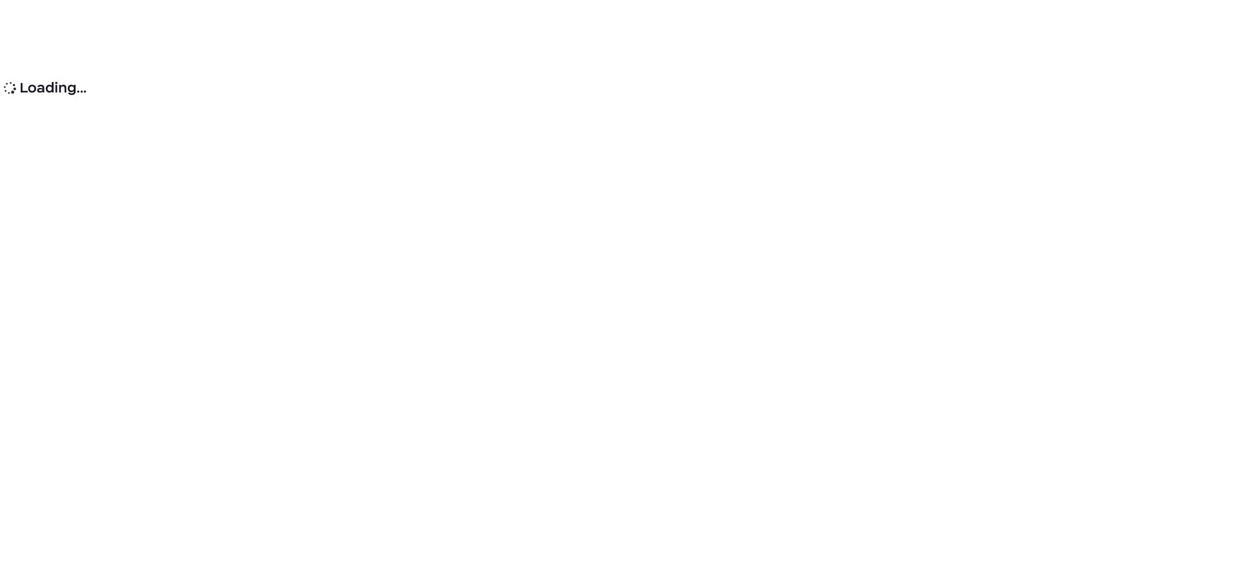 Task type: vqa. For each thing, say whether or not it's contained in the screenshot.
menu bar
yes



Task type: describe. For each thing, give the bounding box(es) containing it.
subscribe image
[[945, 220, 958, 233]]



Task type: locate. For each thing, give the bounding box(es) containing it.
0 horizontal spatial menu bar
[[271, 44, 474, 52]]

1 vertical spatial menu bar
[[271, 44, 474, 52]]

menu item
[[908, 14, 916, 21], [954, 14, 962, 21], [271, 44, 279, 52], [376, 44, 384, 52], [466, 44, 474, 52]]

menu bar
[[908, 14, 1043, 21], [271, 44, 474, 52]]

1 horizontal spatial menu bar
[[908, 14, 1043, 21]]

main content
[[0, 61, 1232, 573]]

0 vertical spatial menu bar
[[908, 14, 1043, 21]]



